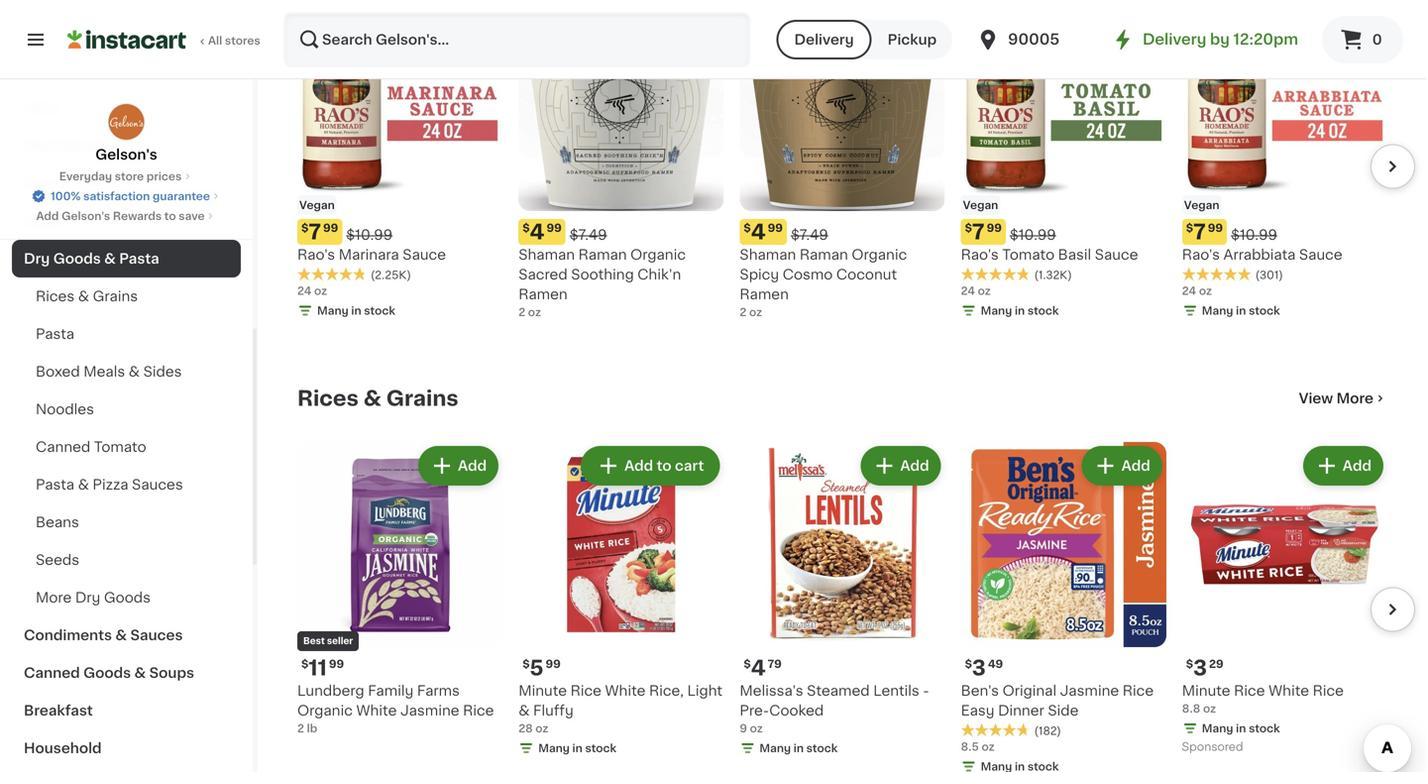 Task type: locate. For each thing, give the bounding box(es) containing it.
2 inside $ 4 99 $7.49 shaman raman organic sacred soothing chik'n ramen 2 oz
[[519, 307, 525, 318]]

$4.99 original price: $7.49 element for 4
[[519, 219, 724, 245]]

white inside minute rice white rice 8.8 oz
[[1269, 684, 1309, 698]]

sauce right basil
[[1095, 248, 1138, 262]]

add button for ben's original jasmine rice easy dinner side
[[1084, 448, 1160, 484]]

oz down spicy on the right top
[[749, 307, 762, 318]]

$ for $ 4 79
[[744, 659, 751, 670]]

prepared foods link
[[12, 52, 241, 89]]

12:20pm
[[1233, 32, 1298, 47]]

0 horizontal spatial jasmine
[[400, 704, 459, 718]]

0 horizontal spatial grains
[[93, 289, 138, 303]]

4 inside $ 4 99 $7.49 shaman raman organic sacred soothing chik'n ramen 2 oz
[[530, 222, 545, 243]]

2 $7.49 from the left
[[570, 228, 607, 242]]

0 vertical spatial grains
[[93, 289, 138, 303]]

ramen
[[740, 288, 789, 301], [519, 288, 568, 301]]

product group containing 5
[[519, 442, 724, 760]]

cart
[[675, 459, 704, 473]]

1 vertical spatial to
[[657, 459, 672, 473]]

pasta up beans
[[36, 478, 74, 492]]

rice
[[570, 684, 602, 698], [1123, 684, 1154, 698], [1234, 684, 1265, 698], [1313, 684, 1344, 698], [463, 704, 494, 718]]

goods for pasta
[[53, 252, 101, 266]]

shaman inside $ 4 99 $7.49 shaman raman organic sacred soothing chik'n ramen 2 oz
[[519, 248, 575, 262]]

oz right the 9
[[750, 723, 763, 734]]

add for shaman raman organic spicy cosmo coconut ramen
[[900, 23, 929, 37]]

ben's
[[961, 684, 999, 698]]

$ for $ 11 99
[[301, 659, 309, 670]]

2 left "lb"
[[297, 723, 304, 734]]

4 for $ 4 79
[[751, 658, 766, 679]]

0 vertical spatial rices & grains link
[[12, 277, 241, 315]]

1 vertical spatial more
[[36, 591, 72, 605]]

to inside add gelson's rewards to save link
[[164, 211, 176, 222]]

0 horizontal spatial raman
[[578, 248, 627, 262]]

24 oz down $ 7 99 $10.99 rao's tomato basil sauce
[[961, 286, 991, 297]]

1 horizontal spatial jasmine
[[1060, 684, 1119, 698]]

product group
[[297, 6, 503, 323], [519, 6, 724, 320], [740, 6, 945, 320], [961, 6, 1166, 323], [1182, 6, 1387, 323], [297, 442, 503, 737], [519, 442, 724, 760], [740, 442, 945, 760], [961, 442, 1166, 772], [1182, 442, 1387, 758]]

minute up fluffy
[[519, 684, 567, 698]]

$7.49
[[791, 228, 828, 242], [570, 228, 607, 242]]

shaman raman organic spicy cosmo coconut ramen 2 oz
[[740, 248, 907, 318]]

cider
[[76, 176, 115, 190]]

0 vertical spatial pasta
[[119, 252, 159, 266]]

1 horizontal spatial 24
[[961, 286, 975, 297]]

0 horizontal spatial 2
[[297, 723, 304, 734]]

pasta for pasta
[[36, 327, 74, 341]]

90005
[[1008, 32, 1060, 47]]

canned up breakfast
[[24, 666, 80, 680]]

2 for lundberg family farms organic white jasmine rice
[[297, 723, 304, 734]]

0 vertical spatial canned
[[36, 440, 90, 454]]

many
[[317, 305, 349, 316], [981, 305, 1012, 316], [1202, 305, 1233, 316], [1202, 723, 1233, 734], [760, 743, 791, 754], [538, 743, 570, 754]]

sauces
[[132, 478, 183, 492], [130, 628, 183, 642]]

vegan for rao's marinara sauce
[[299, 200, 335, 211]]

99
[[323, 223, 338, 234], [768, 223, 783, 234], [547, 223, 562, 234], [987, 223, 1002, 234], [1208, 223, 1223, 234], [329, 659, 344, 670], [546, 659, 561, 670]]

add to cart
[[624, 459, 704, 473]]

0 vertical spatial goods
[[53, 252, 101, 266]]

1 horizontal spatial sauce
[[1095, 248, 1138, 262]]

11
[[309, 658, 327, 679]]

$7.99 original price: $10.99 element up rao's marinara sauce
[[297, 219, 503, 245]]

1 vertical spatial item carousel region
[[270, 434, 1415, 772]]

$ inside $ 7 99 $10.99 rao's tomato basil sauce
[[965, 223, 972, 234]]

vegan up $ 7 99 $10.99 rao's arrabbiata sauce
[[1184, 200, 1220, 211]]

99 inside $ 4 99
[[768, 223, 783, 234]]

oz right the 8.8
[[1203, 703, 1216, 714]]

1 horizontal spatial to
[[657, 459, 672, 473]]

$10.99 inside $ 7 99 $10.99 rao's arrabbiata sauce
[[1231, 228, 1277, 242]]

melissa's
[[740, 684, 803, 698]]

2 24 from the left
[[961, 286, 975, 297]]

beer & cider link
[[12, 165, 241, 202]]

1 horizontal spatial rices & grains link
[[297, 387, 459, 410]]

0 horizontal spatial tomato
[[94, 440, 146, 454]]

raman up cosmo
[[800, 248, 848, 262]]

7
[[309, 222, 321, 243], [972, 222, 985, 243], [1193, 222, 1206, 243]]

many in stock inside product group
[[538, 743, 616, 754]]

$ inside $ 11 99
[[301, 659, 309, 670]]

$10.99 up "arrabbiata"
[[1231, 228, 1277, 242]]

oz down sacred
[[528, 307, 541, 318]]

oz down $ 7 99
[[314, 286, 327, 297]]

2 vegan from the left
[[963, 200, 998, 211]]

dry
[[24, 252, 50, 266], [75, 591, 100, 605]]

delivery
[[1143, 32, 1207, 47], [794, 33, 854, 47]]

0 vertical spatial rices & grains
[[36, 289, 138, 303]]

99 inside $ 7 99 $10.99 rao's tomato basil sauce
[[987, 223, 1002, 234]]

0 horizontal spatial $10.99
[[346, 228, 393, 242]]

goods up condiments & sauces link
[[104, 591, 151, 605]]

2 24 oz from the left
[[961, 286, 991, 297]]

3 rao's from the left
[[1182, 248, 1220, 262]]

3 sauce from the left
[[1299, 248, 1343, 262]]

2 rao's from the left
[[961, 248, 999, 262]]

2 down sacred
[[519, 307, 525, 318]]

$ 3 29
[[1186, 658, 1224, 679]]

$ 7 99 $10.99 rao's tomato basil sauce
[[961, 222, 1138, 262]]

family
[[368, 684, 414, 698]]

2 horizontal spatial 7
[[1193, 222, 1206, 243]]

seller
[[327, 637, 353, 646]]

rao's left basil
[[961, 248, 999, 262]]

add gelson's rewards to save link
[[36, 208, 217, 224]]

minute inside minute rice white rice, light & fluffy 28 oz
[[519, 684, 567, 698]]

$ inside $ 4 79
[[744, 659, 751, 670]]

delivery left by
[[1143, 32, 1207, 47]]

many in stock down fluffy
[[538, 743, 616, 754]]

rao's inside $ 7 99 $10.99 rao's tomato basil sauce
[[961, 248, 999, 262]]

1 vertical spatial pasta
[[36, 327, 74, 341]]

1 vertical spatial sauces
[[130, 628, 183, 642]]

1 horizontal spatial delivery
[[1143, 32, 1207, 47]]

$10.99 up 'marinara'
[[346, 228, 393, 242]]

stock down "melissa's steamed lentils - pre-cooked 9 oz"
[[806, 743, 838, 754]]

all
[[208, 35, 222, 46]]

organic up chik'n
[[630, 248, 686, 262]]

add button for shaman raman organic spicy cosmo coconut ramen
[[863, 12, 939, 48]]

3 24 from the left
[[1182, 286, 1196, 297]]

rao's inside $ 7 99 $10.99 rao's arrabbiata sauce
[[1182, 248, 1220, 262]]

service type group
[[776, 20, 953, 59]]

3
[[972, 658, 986, 679], [1193, 658, 1207, 679]]

0 vertical spatial to
[[164, 211, 176, 222]]

sauce inside $ 7 99 $10.99 rao's arrabbiata sauce
[[1299, 248, 1343, 262]]

add inside add gelson's rewards to save link
[[36, 211, 59, 222]]

1 horizontal spatial $4.99 original price: $7.49 element
[[740, 219, 945, 245]]

1 vertical spatial gelson's
[[62, 211, 110, 222]]

canned tomato
[[36, 440, 146, 454]]

item carousel region containing 11
[[270, 434, 1415, 772]]

1 horizontal spatial 24 oz
[[961, 286, 991, 297]]

1 horizontal spatial $10.99
[[1010, 228, 1056, 242]]

prepared foods
[[24, 63, 137, 77]]

4 up spicy on the right top
[[751, 222, 766, 243]]

3 for minute rice white rice
[[1193, 658, 1207, 679]]

gelson's
[[95, 148, 157, 162], [62, 211, 110, 222]]

1 minute from the left
[[519, 684, 567, 698]]

raman up soothing at the top left
[[578, 248, 627, 262]]

1 raman from the left
[[800, 248, 848, 262]]

boxed
[[36, 365, 80, 379]]

0 horizontal spatial vegan
[[299, 200, 335, 211]]

1 horizontal spatial 3
[[1193, 658, 1207, 679]]

$ inside $ 5 99
[[522, 659, 530, 670]]

minute
[[519, 684, 567, 698], [1182, 684, 1231, 698]]

7 inside $ 7 99 $10.99 rao's arrabbiata sauce
[[1193, 222, 1206, 243]]

3 $10.99 from the left
[[1231, 228, 1277, 242]]

2 shaman from the left
[[519, 248, 575, 262]]

many down fluffy
[[538, 743, 570, 754]]

1 vertical spatial rices & grains
[[297, 388, 459, 409]]

canned down noodles
[[36, 440, 90, 454]]

1 3 from the left
[[972, 658, 986, 679]]

0 horizontal spatial to
[[164, 211, 176, 222]]

sauce right "arrabbiata"
[[1299, 248, 1343, 262]]

$ for $ 3 29
[[1186, 659, 1193, 670]]

2 inside lundberg family farms organic white jasmine rice 2 lb
[[297, 723, 304, 734]]

rice inside minute rice white rice, light & fluffy 28 oz
[[570, 684, 602, 698]]

0 horizontal spatial more
[[36, 591, 72, 605]]

soups
[[149, 666, 194, 680]]

0 horizontal spatial rices & grains
[[36, 289, 138, 303]]

1 horizontal spatial $7.49
[[791, 228, 828, 242]]

0 horizontal spatial 3
[[972, 658, 986, 679]]

instacart logo image
[[67, 28, 186, 52]]

2 sauce from the left
[[1095, 248, 1138, 262]]

more dry goods
[[36, 591, 151, 605]]

tomato up (1.32k)
[[1002, 248, 1055, 262]]

1 horizontal spatial ramen
[[740, 288, 789, 301]]

rice inside lundberg family farms organic white jasmine rice 2 lb
[[463, 704, 494, 718]]

rao's marinara sauce
[[297, 248, 446, 262]]

99 inside $ 7 99
[[323, 223, 338, 234]]

4 left 79
[[751, 658, 766, 679]]

3 for ben's original jasmine rice easy dinner side
[[972, 658, 986, 679]]

1 horizontal spatial minute
[[1182, 684, 1231, 698]]

oz right 28
[[535, 723, 548, 734]]

beans
[[36, 515, 79, 529]]

raman inside shaman raman organic spicy cosmo coconut ramen 2 oz
[[800, 248, 848, 262]]

white for 3
[[1269, 684, 1309, 698]]

0 vertical spatial item carousel region
[[270, 0, 1415, 355]]

$10.99 inside $ 7 99 $10.99 rao's tomato basil sauce
[[1010, 228, 1056, 242]]

79
[[768, 659, 782, 670]]

more down seeds on the bottom left of page
[[36, 591, 72, 605]]

24 oz for rao's arrabbiata sauce
[[1182, 286, 1212, 297]]

24 down $ 7 99 $10.99 rao's tomato basil sauce
[[961, 286, 975, 297]]

1 vegan from the left
[[299, 200, 335, 211]]

2 horizontal spatial $7.99 original price: $10.99 element
[[1182, 219, 1387, 245]]

breakfast
[[24, 704, 93, 718]]

cosmo
[[783, 268, 833, 282]]

24 oz down $ 7 99
[[297, 286, 327, 297]]

delivery left pickup button
[[794, 33, 854, 47]]

(301)
[[1255, 270, 1283, 281]]

0 horizontal spatial rices & grains link
[[12, 277, 241, 315]]

$ inside $ 3 29
[[1186, 659, 1193, 670]]

many down pre-
[[760, 743, 791, 754]]

0 horizontal spatial 24 oz
[[297, 286, 327, 297]]

many down $ 7 99 $10.99 rao's tomato basil sauce
[[981, 305, 1012, 316]]

0 vertical spatial jasmine
[[1060, 684, 1119, 698]]

add
[[900, 23, 929, 37], [1121, 23, 1150, 37], [1343, 23, 1372, 37], [36, 211, 59, 222], [458, 459, 487, 473], [624, 459, 653, 473], [900, 459, 929, 473], [1121, 459, 1150, 473], [1343, 459, 1372, 473]]

$ inside $ 4 99 $7.49 shaman raman organic sacred soothing chik'n ramen 2 oz
[[522, 223, 530, 234]]

in down 'marinara'
[[351, 305, 361, 316]]

boxed meals & sides
[[36, 365, 182, 379]]

2 horizontal spatial white
[[1269, 684, 1309, 698]]

canned
[[36, 440, 90, 454], [24, 666, 80, 680]]

rao's
[[297, 248, 335, 262], [961, 248, 999, 262], [1182, 248, 1220, 262]]

vegan for rao's tomato basil sauce
[[963, 200, 998, 211]]

2 inside shaman raman organic spicy cosmo coconut ramen 2 oz
[[740, 307, 747, 318]]

gelson's up everyday store prices 'link'
[[95, 148, 157, 162]]

1 horizontal spatial organic
[[630, 248, 686, 262]]

pasta up boxed
[[36, 327, 74, 341]]

organic down lundberg on the bottom left of page
[[297, 704, 353, 718]]

$ inside $ 3 49
[[965, 659, 972, 670]]

2 raman from the left
[[578, 248, 627, 262]]

many up sponsored badge image
[[1202, 723, 1233, 734]]

2 ramen from the left
[[519, 288, 568, 301]]

&
[[61, 176, 72, 190], [104, 252, 116, 266], [78, 289, 89, 303], [129, 365, 140, 379], [363, 388, 381, 409], [78, 478, 89, 492], [115, 628, 127, 642], [134, 666, 146, 680], [519, 704, 530, 718]]

1 vertical spatial dry
[[75, 591, 100, 605]]

$4.99 original price: $7.49 element up coconut
[[740, 219, 945, 245]]

1 horizontal spatial rices
[[297, 388, 359, 409]]

1 $4.99 original price: $7.49 element from the left
[[740, 219, 945, 245]]

99 inside $ 5 99
[[546, 659, 561, 670]]

jasmine inside ben's original jasmine rice easy dinner side
[[1060, 684, 1119, 698]]

white inside minute rice white rice, light & fluffy 28 oz
[[605, 684, 646, 698]]

everyday
[[59, 171, 112, 182]]

jasmine
[[1060, 684, 1119, 698], [400, 704, 459, 718]]

gelson's down 100% on the left of the page
[[62, 211, 110, 222]]

3 $7.99 original price: $10.99 element from the left
[[1182, 219, 1387, 245]]

stock
[[364, 305, 395, 316], [1028, 305, 1059, 316], [1249, 305, 1280, 316], [1249, 723, 1280, 734], [806, 743, 838, 754], [585, 743, 616, 754]]

0 vertical spatial tomato
[[1002, 248, 1055, 262]]

1 horizontal spatial raman
[[800, 248, 848, 262]]

many in stock down (1.32k)
[[981, 305, 1059, 316]]

2 horizontal spatial vegan
[[1184, 200, 1220, 211]]

tomato inside 'link'
[[94, 440, 146, 454]]

2 horizontal spatial 2
[[740, 307, 747, 318]]

$7.99 original price: $10.99 element for rao's marinara sauce
[[297, 219, 503, 245]]

1 24 from the left
[[297, 286, 312, 297]]

3 24 oz from the left
[[1182, 286, 1212, 297]]

3 7 from the left
[[1193, 222, 1206, 243]]

$ 7 99
[[301, 222, 338, 243]]

vegan up $ 7 99 $10.99 rao's tomato basil sauce
[[963, 200, 998, 211]]

0 horizontal spatial organic
[[297, 704, 353, 718]]

2 item carousel region from the top
[[270, 434, 1415, 772]]

1 horizontal spatial white
[[605, 684, 646, 698]]

$7.99 original price: $10.99 element up "arrabbiata"
[[1182, 219, 1387, 245]]

1 7 from the left
[[309, 222, 321, 243]]

minute down $ 3 29 at bottom
[[1182, 684, 1231, 698]]

ramen down spicy on the right top
[[740, 288, 789, 301]]

1 ramen from the left
[[740, 288, 789, 301]]

soothing
[[571, 268, 634, 282]]

many in stock
[[317, 305, 395, 316], [981, 305, 1059, 316], [1202, 305, 1280, 316], [1202, 723, 1280, 734], [760, 743, 838, 754], [538, 743, 616, 754]]

stock down the (2.25k) at left top
[[364, 305, 395, 316]]

1 vertical spatial grains
[[386, 388, 459, 409]]

1 horizontal spatial grains
[[386, 388, 459, 409]]

dry up condiments & sauces
[[75, 591, 100, 605]]

1 horizontal spatial more
[[1337, 391, 1374, 405]]

jasmine down farms
[[400, 704, 459, 718]]

add for melissa's steamed lentils - pre-cooked
[[900, 459, 929, 473]]

household link
[[12, 729, 241, 767]]

1 horizontal spatial rao's
[[961, 248, 999, 262]]

in down "arrabbiata"
[[1236, 305, 1246, 316]]

item carousel region
[[270, 0, 1415, 355], [270, 434, 1415, 772]]

1 horizontal spatial vegan
[[963, 200, 998, 211]]

pasta down liquor link at top
[[119, 252, 159, 266]]

item carousel region containing 7
[[270, 0, 1415, 355]]

24 down $ 7 99 $10.99 rao's arrabbiata sauce
[[1182, 286, 1196, 297]]

oz inside minute rice white rice 8.8 oz
[[1203, 703, 1216, 714]]

rao's left "arrabbiata"
[[1182, 248, 1220, 262]]

best
[[303, 637, 325, 646]]

2 7 from the left
[[972, 222, 985, 243]]

0 horizontal spatial $7.49
[[570, 228, 607, 242]]

1 horizontal spatial 2
[[519, 307, 525, 318]]

canned inside 'link'
[[36, 440, 90, 454]]

(182)
[[1034, 726, 1061, 737]]

to left cart
[[657, 459, 672, 473]]

1 horizontal spatial rices & grains
[[297, 388, 459, 409]]

99 for 11
[[329, 659, 344, 670]]

24 down $ 7 99
[[297, 286, 312, 297]]

2 horizontal spatial $10.99
[[1231, 228, 1277, 242]]

more dry goods link
[[12, 579, 241, 616]]

tomato
[[1002, 248, 1055, 262], [94, 440, 146, 454]]

add button for melissa's steamed lentils - pre-cooked
[[863, 448, 939, 484]]

hard beverages
[[24, 139, 138, 153]]

2 horizontal spatial organic
[[852, 248, 907, 262]]

8.8
[[1182, 703, 1200, 714]]

99 for 5
[[546, 659, 561, 670]]

1 vertical spatial rices & grains link
[[297, 387, 459, 410]]

2 horizontal spatial sauce
[[1299, 248, 1343, 262]]

$7.49 up cosmo
[[791, 228, 828, 242]]

1 vertical spatial tomato
[[94, 440, 146, 454]]

dry down liquor
[[24, 252, 50, 266]]

add for ben's original jasmine rice easy dinner side
[[1121, 459, 1150, 473]]

condiments & sauces
[[24, 628, 183, 642]]

sauce up the (2.25k) at left top
[[403, 248, 446, 262]]

0 horizontal spatial ramen
[[519, 288, 568, 301]]

$ inside $ 4 99
[[744, 223, 751, 234]]

$ for $ 7 99 $10.99 rao's tomato basil sauce
[[965, 223, 972, 234]]

sauce
[[403, 248, 446, 262], [1095, 248, 1138, 262], [1299, 248, 1343, 262]]

breakfast link
[[12, 692, 241, 729]]

pasta & pizza sauces link
[[12, 466, 241, 503]]

1 vertical spatial jasmine
[[400, 704, 459, 718]]

household
[[24, 741, 102, 755]]

7 inside $ 7 99 $10.99 rao's tomato basil sauce
[[972, 222, 985, 243]]

meals
[[84, 365, 125, 379]]

0 vertical spatial dry
[[24, 252, 50, 266]]

$4.99 original price: $7.49 element up soothing at the top left
[[519, 219, 724, 245]]

2 $7.99 original price: $10.99 element from the left
[[961, 219, 1166, 245]]

in down fluffy
[[572, 743, 583, 754]]

jasmine up the side
[[1060, 684, 1119, 698]]

4
[[751, 222, 766, 243], [530, 222, 545, 243], [751, 658, 766, 679]]

sauce inside $ 7 99 $10.99 rao's tomato basil sauce
[[1095, 248, 1138, 262]]

add inside add to cart button
[[624, 459, 653, 473]]

minute for 3
[[1182, 684, 1231, 698]]

24 oz for rao's marinara sauce
[[297, 286, 327, 297]]

0 horizontal spatial delivery
[[794, 33, 854, 47]]

7 for rao's arrabbiata sauce
[[1193, 222, 1206, 243]]

$7.99 original price: $10.99 element
[[297, 219, 503, 245], [961, 219, 1166, 245], [1182, 219, 1387, 245]]

2 vertical spatial pasta
[[36, 478, 74, 492]]

everyday store prices link
[[59, 168, 194, 184]]

2 down spicy on the right top
[[740, 307, 747, 318]]

ramen down sacred
[[519, 288, 568, 301]]

goods down liquor
[[53, 252, 101, 266]]

99 inside $ 4 99 $7.49 shaman raman organic sacred soothing chik'n ramen 2 oz
[[547, 223, 562, 234]]

in down $ 7 99 $10.99 rao's tomato basil sauce
[[1015, 305, 1025, 316]]

rice inside ben's original jasmine rice easy dinner side
[[1123, 684, 1154, 698]]

pre-
[[740, 704, 769, 718]]

organic inside lundberg family farms organic white jasmine rice 2 lb
[[297, 704, 353, 718]]

$10.99 up (1.32k)
[[1010, 228, 1056, 242]]

24 for rao's tomato basil sauce
[[961, 286, 975, 297]]

2 vertical spatial goods
[[83, 666, 131, 680]]

2 $4.99 original price: $7.49 element from the left
[[519, 219, 724, 245]]

0 horizontal spatial rao's
[[297, 248, 335, 262]]

$ inside $ 7 99
[[301, 223, 309, 234]]

1 item carousel region from the top
[[270, 0, 1415, 355]]

(2.25k)
[[371, 270, 411, 281]]

sauces right pizza
[[132, 478, 183, 492]]

1 vertical spatial canned
[[24, 666, 80, 680]]

1 $7.99 original price: $10.99 element from the left
[[297, 219, 503, 245]]

satisfaction
[[83, 191, 150, 202]]

easy
[[961, 704, 995, 718]]

29
[[1209, 659, 1224, 670]]

delivery inside button
[[794, 33, 854, 47]]

4 for $ 4 99
[[751, 222, 766, 243]]

0 horizontal spatial minute
[[519, 684, 567, 698]]

0 horizontal spatial 7
[[309, 222, 321, 243]]

3 vegan from the left
[[1184, 200, 1220, 211]]

vegan up $ 7 99
[[299, 200, 335, 211]]

shaman up spicy on the right top
[[740, 248, 796, 262]]

$7.99 original price: $10.99 element up basil
[[961, 219, 1166, 245]]

in up sponsored badge image
[[1236, 723, 1246, 734]]

many in stock down (301)
[[1202, 305, 1280, 316]]

stock down minute rice white rice 8.8 oz
[[1249, 723, 1280, 734]]

3 left 29
[[1193, 658, 1207, 679]]

boxed meals & sides link
[[12, 353, 241, 390]]

minute inside minute rice white rice 8.8 oz
[[1182, 684, 1231, 698]]

0 horizontal spatial $4.99 original price: $7.49 element
[[519, 219, 724, 245]]

2 $10.99 from the left
[[1010, 228, 1056, 242]]

0 horizontal spatial rices
[[36, 289, 75, 303]]

to left save
[[164, 211, 176, 222]]

1 horizontal spatial $7.99 original price: $10.99 element
[[961, 219, 1166, 245]]

None search field
[[283, 12, 751, 67]]

1 shaman from the left
[[740, 248, 796, 262]]

2 horizontal spatial rao's
[[1182, 248, 1220, 262]]

goods down condiments & sauces
[[83, 666, 131, 680]]

0 horizontal spatial 24
[[297, 286, 312, 297]]

1 horizontal spatial tomato
[[1002, 248, 1055, 262]]

Search field
[[285, 14, 749, 65]]

lundberg family farms organic white jasmine rice 2 lb
[[297, 684, 494, 734]]

2 horizontal spatial 24 oz
[[1182, 286, 1212, 297]]

goods for soups
[[83, 666, 131, 680]]

0 horizontal spatial shaman
[[519, 248, 575, 262]]

1 24 oz from the left
[[297, 286, 327, 297]]

organic inside shaman raman organic spicy cosmo coconut ramen 2 oz
[[852, 248, 907, 262]]

ramen inside shaman raman organic spicy cosmo coconut ramen 2 oz
[[740, 288, 789, 301]]

$4.99 original price: $7.49 element
[[740, 219, 945, 245], [519, 219, 724, 245]]

24 oz down $ 7 99 $10.99 rao's arrabbiata sauce
[[1182, 286, 1212, 297]]

2 horizontal spatial 24
[[1182, 286, 1196, 297]]

$ inside $ 7 99 $10.99 rao's arrabbiata sauce
[[1186, 223, 1193, 234]]

24 for rao's marinara sauce
[[297, 286, 312, 297]]

99 inside $ 11 99
[[329, 659, 344, 670]]

$7.99 original price: $10.99 element for rao's tomato basil sauce
[[961, 219, 1166, 245]]

tomato down noodles link
[[94, 440, 146, 454]]

1 horizontal spatial 7
[[972, 222, 985, 243]]

sauces up soups
[[130, 628, 183, 642]]

organic up coconut
[[852, 248, 907, 262]]

90005 button
[[976, 12, 1095, 67]]

add for rao's tomato basil sauce
[[1121, 23, 1150, 37]]

sponsored badge image
[[1182, 742, 1242, 753]]

coconut
[[836, 268, 897, 282]]

0 horizontal spatial sauce
[[403, 248, 446, 262]]

4 up sacred
[[530, 222, 545, 243]]

$ for $ 4 99
[[744, 223, 751, 234]]

0 horizontal spatial $7.99 original price: $10.99 element
[[297, 219, 503, 245]]

1 horizontal spatial shaman
[[740, 248, 796, 262]]

2 minute from the left
[[1182, 684, 1231, 698]]

rao's for rao's tomato basil sauce
[[961, 248, 999, 262]]

shaman up sacred
[[519, 248, 575, 262]]

2 3 from the left
[[1193, 658, 1207, 679]]

0 horizontal spatial white
[[356, 704, 397, 718]]

rao's down $ 7 99
[[297, 248, 335, 262]]

3 left 49
[[972, 658, 986, 679]]

$7.49 up soothing at the top left
[[570, 228, 607, 242]]

condiments & sauces link
[[12, 616, 241, 654]]



Task type: vqa. For each thing, say whether or not it's contained in the screenshot.
right 'number'
no



Task type: describe. For each thing, give the bounding box(es) containing it.
0 vertical spatial sauces
[[132, 478, 183, 492]]

prepared
[[24, 63, 90, 77]]

white inside lundberg family farms organic white jasmine rice 2 lb
[[356, 704, 397, 718]]

99 for 4
[[768, 223, 783, 234]]

9
[[740, 723, 747, 734]]

$10.99 for rao's arrabbiata sauce
[[1231, 228, 1277, 242]]

product group containing 11
[[297, 442, 503, 737]]

seeds
[[36, 553, 79, 567]]

tomato inside $ 7 99 $10.99 rao's tomato basil sauce
[[1002, 248, 1055, 262]]

add for rao's arrabbiata sauce
[[1343, 23, 1372, 37]]

5
[[530, 658, 544, 679]]

original
[[1003, 684, 1057, 698]]

$ for $ 4 99 $7.49 shaman raman organic sacred soothing chik'n ramen 2 oz
[[522, 223, 530, 234]]

many down "arrabbiata"
[[1202, 305, 1233, 316]]

2 for shaman raman organic spicy cosmo coconut ramen
[[740, 307, 747, 318]]

1 horizontal spatial dry
[[75, 591, 100, 605]]

hard beverages link
[[12, 127, 241, 165]]

canned tomato link
[[12, 428, 241, 466]]

foods
[[93, 63, 137, 77]]

oz down $ 7 99 $10.99 rao's tomato basil sauce
[[978, 286, 991, 297]]

stock down (1.32k)
[[1028, 305, 1059, 316]]

rewards
[[113, 211, 162, 222]]

many down 'marinara'
[[317, 305, 349, 316]]

white for 5
[[605, 684, 646, 698]]

$ 4 79
[[744, 658, 782, 679]]

delivery for delivery
[[794, 33, 854, 47]]

oz inside $ 4 99 $7.49 shaman raman organic sacred soothing chik'n ramen 2 oz
[[528, 307, 541, 318]]

save
[[179, 211, 205, 222]]

minute rice white rice 8.8 oz
[[1182, 684, 1344, 714]]

in down cooked
[[794, 743, 804, 754]]

wine
[[24, 101, 60, 115]]

chik'n
[[638, 268, 681, 282]]

100% satisfaction guarantee
[[51, 191, 210, 202]]

wine link
[[12, 89, 241, 127]]

many in stock up sponsored badge image
[[1202, 723, 1280, 734]]

lundberg
[[297, 684, 364, 698]]

99 inside $ 7 99 $10.99 rao's arrabbiata sauce
[[1208, 223, 1223, 234]]

canned goods & soups link
[[12, 654, 241, 692]]

100% satisfaction guarantee button
[[31, 184, 222, 204]]

add button for lundberg family farms organic white jasmine rice
[[420, 448, 497, 484]]

1 vertical spatial rices
[[297, 388, 359, 409]]

$ for $ 7 99
[[301, 223, 309, 234]]

oz inside shaman raman organic spicy cosmo coconut ramen 2 oz
[[749, 307, 762, 318]]

gelson's logo image
[[108, 103, 145, 141]]

pasta & pizza sauces
[[36, 478, 183, 492]]

by
[[1210, 32, 1230, 47]]

rices & grains link for view more link
[[297, 387, 459, 410]]

beer
[[24, 176, 57, 190]]

view more
[[1299, 391, 1374, 405]]

-
[[923, 684, 929, 698]]

fluffy
[[533, 704, 574, 718]]

pickup button
[[872, 20, 953, 59]]

oz inside "melissa's steamed lentils - pre-cooked 9 oz"
[[750, 723, 763, 734]]

rao's for rao's arrabbiata sauce
[[1182, 248, 1220, 262]]

dry goods & pasta
[[24, 252, 159, 266]]

$ 3 49
[[965, 658, 1003, 679]]

1 $7.49 from the left
[[791, 228, 828, 242]]

0 button
[[1322, 16, 1403, 63]]

everyday store prices
[[59, 171, 182, 182]]

basil
[[1058, 248, 1091, 262]]

delivery by 12:20pm link
[[1111, 28, 1298, 52]]

hard
[[24, 139, 59, 153]]

canned for canned goods & soups
[[24, 666, 80, 680]]

8.5 oz
[[961, 742, 995, 752]]

vegan for rao's arrabbiata sauce
[[1184, 200, 1220, 211]]

24 for rao's arrabbiata sauce
[[1182, 286, 1196, 297]]

0
[[1372, 33, 1382, 47]]

$ 4 99
[[744, 222, 783, 243]]

pasta for pasta & pizza sauces
[[36, 478, 74, 492]]

steamed
[[807, 684, 870, 698]]

1 sauce from the left
[[403, 248, 446, 262]]

add button for rao's tomato basil sauce
[[1084, 12, 1160, 48]]

24 oz for rao's tomato basil sauce
[[961, 286, 991, 297]]

condiments
[[24, 628, 112, 642]]

light
[[687, 684, 723, 698]]

liquor link
[[12, 202, 241, 240]]

oz down $ 7 99 $10.99 rao's arrabbiata sauce
[[1199, 286, 1212, 297]]

add button for rao's arrabbiata sauce
[[1305, 12, 1382, 48]]

1 vertical spatial goods
[[104, 591, 151, 605]]

stock down minute rice white rice, light & fluffy 28 oz
[[585, 743, 616, 754]]

0 horizontal spatial dry
[[24, 252, 50, 266]]

rices & grains link for pasta link
[[12, 277, 241, 315]]

canned for canned tomato
[[36, 440, 90, 454]]

noodles link
[[12, 390, 241, 428]]

7 for rao's tomato basil sauce
[[972, 222, 985, 243]]

organic inside $ 4 99 $7.49 shaman raman organic sacred soothing chik'n ramen 2 oz
[[630, 248, 686, 262]]

$7.49 inside $ 4 99 $7.49 shaman raman organic sacred soothing chik'n ramen 2 oz
[[570, 228, 607, 242]]

28
[[519, 723, 533, 734]]

liquor
[[24, 214, 69, 228]]

prices
[[147, 171, 182, 182]]

$ for $ 7 99 $10.99 rao's arrabbiata sauce
[[1186, 223, 1193, 234]]

melissa's steamed lentils - pre-cooked 9 oz
[[740, 684, 929, 734]]

beer & cider
[[24, 176, 115, 190]]

1 rao's from the left
[[297, 248, 335, 262]]

raman inside $ 4 99 $7.49 shaman raman organic sacred soothing chik'n ramen 2 oz
[[578, 248, 627, 262]]

guarantee
[[153, 191, 210, 202]]

$ 11 99
[[301, 658, 344, 679]]

all stores
[[208, 35, 260, 46]]

& inside minute rice white rice, light & fluffy 28 oz
[[519, 704, 530, 718]]

shaman inside shaman raman organic spicy cosmo coconut ramen 2 oz
[[740, 248, 796, 262]]

oz right 8.5
[[982, 742, 995, 752]]

add for lundberg family farms organic white jasmine rice
[[458, 459, 487, 473]]

$7.99 original price: $10.99 element for rao's arrabbiata sauce
[[1182, 219, 1387, 245]]

$ for $ 3 49
[[965, 659, 972, 670]]

arrabbiata
[[1223, 248, 1296, 262]]

$ 4 99 $7.49 shaman raman organic sacred soothing chik'n ramen 2 oz
[[519, 222, 686, 318]]

1 $10.99 from the left
[[346, 228, 393, 242]]

4 for $ 4 99 $7.49 shaman raman organic sacred soothing chik'n ramen 2 oz
[[530, 222, 545, 243]]

sides
[[143, 365, 182, 379]]

add gelson's rewards to save
[[36, 211, 205, 222]]

all stores link
[[67, 12, 262, 67]]

delivery button
[[776, 20, 872, 59]]

many inside product group
[[538, 743, 570, 754]]

best seller
[[303, 637, 353, 646]]

minute for 5
[[519, 684, 567, 698]]

add to cart button
[[583, 448, 718, 484]]

dinner
[[998, 704, 1044, 718]]

gelson's link
[[95, 103, 157, 165]]

stock down (301)
[[1249, 305, 1280, 316]]

$ for $ 5 99
[[522, 659, 530, 670]]

99 for 7
[[323, 223, 338, 234]]

minute rice white rice, light & fluffy 28 oz
[[519, 684, 723, 734]]

49
[[988, 659, 1003, 670]]

0 vertical spatial gelson's
[[95, 148, 157, 162]]

oz inside minute rice white rice, light & fluffy 28 oz
[[535, 723, 548, 734]]

8.5
[[961, 742, 979, 752]]

dry goods & pasta link
[[12, 240, 241, 277]]

beverages
[[62, 139, 138, 153]]

in inside product group
[[572, 743, 583, 754]]

99 for shaman raman organic sacred soothing chik'n ramen
[[547, 223, 562, 234]]

many in stock down the (2.25k) at left top
[[317, 305, 395, 316]]

many in stock down cooked
[[760, 743, 838, 754]]

stores
[[225, 35, 260, 46]]

noodles
[[36, 402, 94, 416]]

$4.99 original price: $7.49 element for raman
[[740, 219, 945, 245]]

spicy
[[740, 268, 779, 282]]

ramen inside $ 4 99 $7.49 shaman raman organic sacred soothing chik'n ramen 2 oz
[[519, 288, 568, 301]]

to inside add to cart button
[[657, 459, 672, 473]]

jasmine inside lundberg family farms organic white jasmine rice 2 lb
[[400, 704, 459, 718]]

delivery for delivery by 12:20pm
[[1143, 32, 1207, 47]]

100%
[[51, 191, 81, 202]]

0 vertical spatial rices
[[36, 289, 75, 303]]

$10.99 for rao's tomato basil sauce
[[1010, 228, 1056, 242]]

0 vertical spatial more
[[1337, 391, 1374, 405]]



